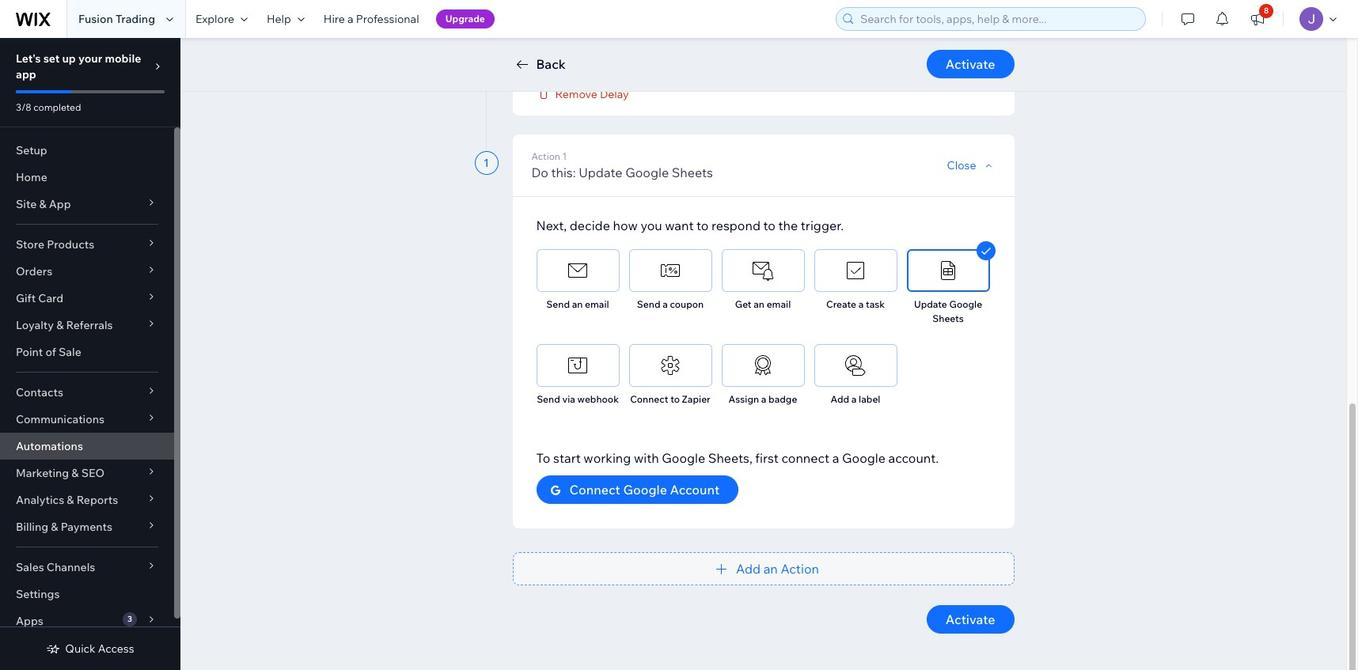 Task type: vqa. For each thing, say whether or not it's contained in the screenshot.
webhook
yes



Task type: locate. For each thing, give the bounding box(es) containing it.
remove delay
[[556, 87, 629, 101]]

decide
[[570, 218, 610, 234]]

2 email from the left
[[767, 299, 791, 310]]

contacts
[[16, 386, 63, 400]]

to left zapier
[[671, 394, 680, 405]]

site
[[16, 197, 37, 211]]

connect google account button
[[537, 476, 739, 504]]

category image up get an email
[[752, 259, 775, 283]]

connect
[[631, 394, 669, 405], [570, 482, 621, 498]]

loyalty & referrals
[[16, 318, 113, 333]]

category image
[[566, 259, 590, 283], [937, 259, 961, 283], [566, 354, 590, 378], [752, 354, 775, 378], [844, 354, 868, 378]]

2 activate from the top
[[946, 612, 996, 628]]

1 horizontal spatial action
[[781, 561, 820, 577]]

how
[[613, 218, 638, 234]]

connect inside button
[[570, 482, 621, 498]]

webhook
[[578, 394, 619, 405]]

sheets inside "action 1 do this: update google sheets"
[[672, 165, 713, 181]]

a left task
[[859, 299, 864, 310]]

category image for create a task
[[844, 259, 868, 283]]

an
[[572, 299, 583, 310], [754, 299, 765, 310], [764, 561, 778, 577]]

category image for assign a badge
[[752, 354, 775, 378]]

activate for second activate button from the top
[[946, 612, 996, 628]]

category image up the create a task
[[844, 259, 868, 283]]

send left coupon
[[637, 299, 661, 310]]

sidebar element
[[0, 38, 181, 671]]

1 activate button from the top
[[927, 50, 1015, 78]]

0 vertical spatial sheets
[[672, 165, 713, 181]]

0 horizontal spatial update
[[579, 165, 623, 181]]

coupon
[[670, 299, 704, 310]]

site & app button
[[0, 191, 174, 218]]

a for professional
[[348, 12, 354, 26]]

0 vertical spatial action
[[532, 150, 561, 162]]

category image for get an email
[[752, 259, 775, 283]]

& for billing
[[51, 520, 58, 535]]

1 inside "action 1 do this: update google sheets"
[[563, 150, 567, 162]]

create
[[827, 299, 857, 310]]

sales channels button
[[0, 554, 174, 581]]

category image for send via webhook
[[566, 354, 590, 378]]

mobile
[[105, 51, 141, 66]]

1 vertical spatial activate
[[946, 612, 996, 628]]

an for send
[[572, 299, 583, 310]]

& left reports
[[67, 493, 74, 508]]

gift
[[16, 291, 36, 306]]

0 vertical spatial add
[[831, 394, 850, 405]]

category image up add a label
[[844, 354, 868, 378]]

close
[[948, 158, 977, 173]]

completed
[[33, 101, 81, 113]]

send for send via webhook
[[537, 394, 561, 405]]

create a task
[[827, 299, 885, 310]]

a left label
[[852, 394, 857, 405]]

connect left zapier
[[631, 394, 669, 405]]

0 horizontal spatial to
[[671, 394, 680, 405]]

of
[[45, 345, 56, 360]]

update inside "action 1 do this: update google sheets"
[[579, 165, 623, 181]]

0 horizontal spatial email
[[585, 299, 610, 310]]

0 vertical spatial activate
[[946, 56, 996, 72]]

card
[[38, 291, 64, 306]]

1 email from the left
[[585, 299, 610, 310]]

sheets
[[672, 165, 713, 181], [933, 313, 964, 325]]

update right this:
[[579, 165, 623, 181]]

0 vertical spatial update
[[579, 165, 623, 181]]

communications
[[16, 413, 105, 427]]

email
[[585, 299, 610, 310], [767, 299, 791, 310]]

sheets inside the update google sheets
[[933, 313, 964, 325]]

app
[[49, 197, 71, 211]]

to
[[537, 451, 551, 466]]

update
[[579, 165, 623, 181], [915, 299, 948, 310]]

1 vertical spatial sheets
[[933, 313, 964, 325]]

1 horizontal spatial update
[[915, 299, 948, 310]]

after
[[735, 26, 764, 42]]

a left "badge"
[[762, 394, 767, 405]]

category image up assign a badge on the right
[[752, 354, 775, 378]]

gift card button
[[0, 285, 174, 312]]

a
[[348, 12, 354, 26], [663, 299, 668, 310], [859, 299, 864, 310], [762, 394, 767, 405], [852, 394, 857, 405], [833, 451, 840, 466]]

None field
[[636, 21, 702, 48]]

to right 'want'
[[697, 218, 709, 234]]

this:
[[552, 165, 576, 181]]

upgrade
[[446, 13, 485, 25]]

1 horizontal spatial email
[[767, 299, 791, 310]]

set
[[43, 51, 60, 66]]

add
[[831, 394, 850, 405], [737, 561, 761, 577]]

category image up send an email
[[566, 259, 590, 283]]

& for site
[[39, 197, 46, 211]]

add for add an action
[[737, 561, 761, 577]]

get an email
[[736, 299, 791, 310]]

email left send a coupon at the top of page
[[585, 299, 610, 310]]

0 vertical spatial connect
[[631, 394, 669, 405]]

account
[[670, 482, 720, 498]]

an inside button
[[764, 561, 778, 577]]

the
[[767, 26, 786, 42], [779, 218, 798, 234]]

payments
[[61, 520, 112, 535]]

delay
[[600, 87, 629, 101]]

products
[[47, 238, 94, 252]]

site & app
[[16, 197, 71, 211]]

channels
[[47, 561, 95, 575]]

analytics
[[16, 493, 64, 508]]

email right get
[[767, 299, 791, 310]]

1 left the do
[[484, 156, 489, 170]]

update inside the update google sheets
[[915, 299, 948, 310]]

0 horizontal spatial add
[[737, 561, 761, 577]]

activate for 2nd activate button from the bottom
[[946, 56, 996, 72]]

1 vertical spatial add
[[737, 561, 761, 577]]

2 activate button from the top
[[927, 606, 1015, 634]]

1 horizontal spatial connect
[[631, 394, 669, 405]]

0 horizontal spatial connect
[[570, 482, 621, 498]]

a for label
[[852, 394, 857, 405]]

category image for add a label
[[844, 354, 868, 378]]

add inside add an action button
[[737, 561, 761, 577]]

a for coupon
[[663, 299, 668, 310]]

0 horizontal spatial sheets
[[672, 165, 713, 181]]

the right the after
[[767, 26, 786, 42]]

1 vertical spatial connect
[[570, 482, 621, 498]]

1 horizontal spatial 1
[[563, 150, 567, 162]]

a right hire
[[348, 12, 354, 26]]

to right respond
[[764, 218, 776, 234]]

& right billing
[[51, 520, 58, 535]]

1 vertical spatial update
[[915, 299, 948, 310]]

fusion trading
[[78, 12, 155, 26]]

& right site
[[39, 197, 46, 211]]

send via webhook
[[537, 394, 619, 405]]

want
[[665, 218, 694, 234]]

task
[[866, 299, 885, 310]]

back
[[537, 56, 566, 72]]

send down next,
[[547, 299, 570, 310]]

send an email
[[547, 299, 610, 310]]

remove
[[556, 87, 598, 101]]

settings link
[[0, 581, 174, 608]]

connect to zapier
[[631, 394, 711, 405]]

orders button
[[0, 258, 174, 285]]

add an action button
[[513, 553, 1015, 586]]

1 vertical spatial activate button
[[927, 606, 1015, 634]]

0 vertical spatial activate button
[[927, 50, 1015, 78]]

&
[[39, 197, 46, 211], [56, 318, 64, 333], [72, 466, 79, 481], [67, 493, 74, 508], [51, 520, 58, 535]]

category image
[[659, 259, 683, 283], [752, 259, 775, 283], [844, 259, 868, 283], [659, 354, 683, 378]]

a left coupon
[[663, 299, 668, 310]]

1 up this:
[[563, 150, 567, 162]]

working
[[584, 451, 631, 466]]

orders
[[16, 265, 52, 279]]

update right task
[[915, 299, 948, 310]]

email for get an email
[[767, 299, 791, 310]]

point of sale link
[[0, 339, 174, 366]]

1 horizontal spatial add
[[831, 394, 850, 405]]

1
[[563, 150, 567, 162], [484, 156, 489, 170]]

category image up send a coupon at the top of page
[[659, 259, 683, 283]]

send left via
[[537, 394, 561, 405]]

& right loyalty
[[56, 318, 64, 333]]

1 horizontal spatial sheets
[[933, 313, 964, 325]]

0 horizontal spatial action
[[532, 150, 561, 162]]

activate
[[946, 56, 996, 72], [946, 612, 996, 628]]

zapier
[[682, 394, 711, 405]]

point of sale
[[16, 345, 81, 360]]

1 vertical spatial the
[[779, 218, 798, 234]]

connect down working
[[570, 482, 621, 498]]

google
[[626, 165, 669, 181], [950, 299, 983, 310], [662, 451, 706, 466], [843, 451, 886, 466], [624, 482, 668, 498]]

sales
[[16, 561, 44, 575]]

None number field
[[542, 21, 598, 48]]

1 vertical spatial action
[[781, 561, 820, 577]]

let's
[[16, 51, 41, 66]]

& for loyalty
[[56, 318, 64, 333]]

category image up connect to zapier
[[659, 354, 683, 378]]

category image for connect to zapier
[[659, 354, 683, 378]]

connect google account
[[570, 482, 720, 498]]

& left seo
[[72, 466, 79, 481]]

action inside add an action button
[[781, 561, 820, 577]]

1 activate from the top
[[946, 56, 996, 72]]

next, decide how you want to respond to the trigger.
[[537, 218, 844, 234]]

category image up send via webhook at the left of page
[[566, 354, 590, 378]]

explore
[[196, 12, 234, 26]]

the left trigger.
[[779, 218, 798, 234]]



Task type: describe. For each thing, give the bounding box(es) containing it.
label
[[859, 394, 881, 405]]

assign
[[729, 394, 760, 405]]

point
[[16, 345, 43, 360]]

store
[[16, 238, 44, 252]]

app
[[16, 67, 36, 82]]

google inside "action 1 do this: update google sheets"
[[626, 165, 669, 181]]

email for send an email
[[585, 299, 610, 310]]

communications button
[[0, 406, 174, 433]]

quick access button
[[46, 642, 134, 657]]

2 horizontal spatial to
[[764, 218, 776, 234]]

send a coupon
[[637, 299, 704, 310]]

update google sheets
[[915, 299, 983, 325]]

billing & payments
[[16, 520, 112, 535]]

trigger
[[789, 26, 830, 42]]

connect for connect to zapier
[[631, 394, 669, 405]]

back button
[[513, 55, 566, 74]]

professional
[[356, 12, 419, 26]]

home link
[[0, 164, 174, 191]]

connect
[[782, 451, 830, 466]]

after the trigger
[[735, 26, 830, 42]]

marketing
[[16, 466, 69, 481]]

do
[[532, 165, 549, 181]]

google inside button
[[624, 482, 668, 498]]

setup link
[[0, 137, 174, 164]]

contacts button
[[0, 379, 174, 406]]

get
[[736, 299, 752, 310]]

hire a professional link
[[314, 0, 429, 38]]

a right connect
[[833, 451, 840, 466]]

billing
[[16, 520, 48, 535]]

analytics & reports button
[[0, 487, 174, 514]]

3/8 completed
[[16, 101, 81, 113]]

a for badge
[[762, 394, 767, 405]]

apps
[[16, 615, 43, 629]]

3/8
[[16, 101, 31, 113]]

via
[[563, 394, 576, 405]]

gift card
[[16, 291, 64, 306]]

setup
[[16, 143, 47, 158]]

close button
[[948, 158, 996, 173]]

action 1 do this: update google sheets
[[532, 150, 713, 181]]

marketing & seo button
[[0, 460, 174, 487]]

upgrade button
[[436, 10, 495, 29]]

store products button
[[0, 231, 174, 258]]

category image for send an email
[[566, 259, 590, 283]]

connect for connect google account
[[570, 482, 621, 498]]

send for send a coupon
[[637, 299, 661, 310]]

0 horizontal spatial 1
[[484, 156, 489, 170]]

settings
[[16, 588, 60, 602]]

loyalty
[[16, 318, 54, 333]]

analytics & reports
[[16, 493, 118, 508]]

access
[[98, 642, 134, 657]]

up
[[62, 51, 76, 66]]

assign a badge
[[729, 394, 798, 405]]

help
[[267, 12, 291, 26]]

0 vertical spatial the
[[767, 26, 786, 42]]

your
[[78, 51, 102, 66]]

let's set up your mobile app
[[16, 51, 141, 82]]

referrals
[[66, 318, 113, 333]]

help button
[[257, 0, 314, 38]]

reports
[[77, 493, 118, 508]]

1 horizontal spatial to
[[697, 218, 709, 234]]

loyalty & referrals button
[[0, 312, 174, 339]]

& for analytics
[[67, 493, 74, 508]]

3
[[127, 615, 132, 625]]

a for task
[[859, 299, 864, 310]]

an for add
[[764, 561, 778, 577]]

first
[[756, 451, 779, 466]]

marketing & seo
[[16, 466, 105, 481]]

category image up the update google sheets
[[937, 259, 961, 283]]

action inside "action 1 do this: update google sheets"
[[532, 150, 561, 162]]

google inside the update google sheets
[[950, 299, 983, 310]]

badge
[[769, 394, 798, 405]]

quick
[[65, 642, 96, 657]]

Search for tools, apps, help & more... field
[[856, 8, 1141, 30]]

& for marketing
[[72, 466, 79, 481]]

trading
[[116, 12, 155, 26]]

fusion
[[78, 12, 113, 26]]

send for send an email
[[547, 299, 570, 310]]

you
[[641, 218, 663, 234]]

with
[[634, 451, 659, 466]]

an for get
[[754, 299, 765, 310]]

account.
[[889, 451, 939, 466]]

start
[[554, 451, 581, 466]]

add an action
[[737, 561, 820, 577]]

add for add a label
[[831, 394, 850, 405]]

automations link
[[0, 433, 174, 460]]

add a label
[[831, 394, 881, 405]]

billing & payments button
[[0, 514, 174, 541]]



